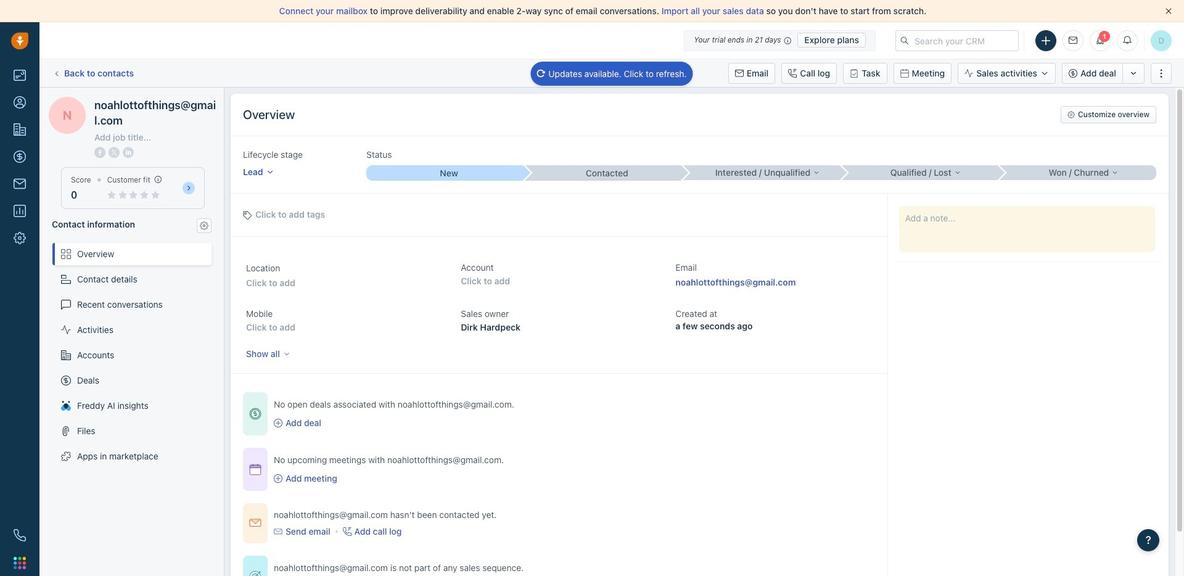 Task type: vqa. For each thing, say whether or not it's contained in the screenshot.
the middle container_WX8MsF4aQZ5i3RN1 icon
yes



Task type: describe. For each thing, give the bounding box(es) containing it.
send email image
[[1069, 37, 1078, 45]]



Task type: locate. For each thing, give the bounding box(es) containing it.
freshworks switcher image
[[14, 557, 26, 569]]

close image
[[1166, 8, 1172, 14]]

container_wx8msf4aqz5i3rn1 image
[[249, 408, 262, 420], [274, 419, 283, 427], [274, 474, 283, 483], [249, 571, 262, 576]]

container_wx8msf4aqz5i3rn1 image
[[249, 463, 262, 475], [249, 517, 262, 529], [274, 527, 283, 536], [343, 527, 351, 536]]

Search your CRM text field
[[896, 30, 1019, 51]]

phone image
[[14, 529, 26, 542]]

mng settings image
[[200, 222, 209, 230]]

phone element
[[7, 523, 32, 548]]



